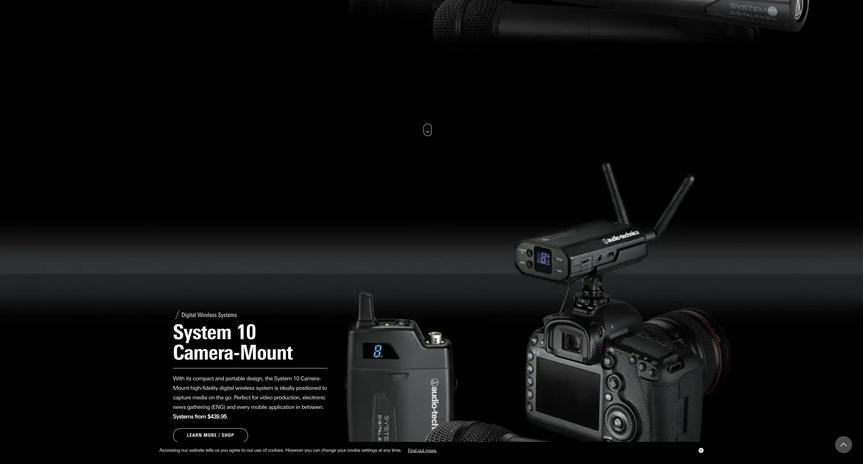 Task type: describe. For each thing, give the bounding box(es) containing it.
shop
[[222, 433, 234, 439]]

can
[[313, 448, 320, 453]]

its
[[186, 376, 191, 382]]

website
[[189, 448, 205, 453]]

10
[[293, 376, 299, 382]]

(eng)
[[211, 404, 225, 411]]

0 vertical spatial and
[[215, 376, 224, 382]]

settings
[[362, 448, 377, 453]]

time.
[[392, 448, 402, 453]]

media
[[193, 395, 207, 401]]

from
[[195, 414, 206, 420]]

1 horizontal spatial and
[[227, 404, 236, 411]]

design,
[[247, 376, 264, 382]]

video
[[260, 395, 273, 401]]

systems
[[173, 414, 194, 420]]

however
[[285, 448, 303, 453]]

at
[[379, 448, 382, 453]]

2 our from the left
[[247, 448, 253, 453]]

on
[[209, 395, 215, 401]]

$439.95
[[208, 414, 227, 420]]

wireless
[[235, 385, 255, 392]]

production,
[[274, 395, 301, 401]]

arrow up image
[[841, 442, 847, 448]]

go.
[[225, 395, 233, 401]]

capture
[[173, 395, 191, 401]]

with its compact and portable design, the system 10 camera- mount high-fidelity digital wireless system is ideally positioned to capture media on the go. perfect for video production, electronic news gathering (eng) and every mobile application in between. systems from $439.95
[[173, 376, 327, 420]]

learn more / shop
[[187, 433, 234, 439]]

in
[[296, 404, 300, 411]]

use
[[255, 448, 262, 453]]

us
[[215, 448, 220, 453]]

mount
[[173, 385, 189, 392]]

learn more / shop button
[[173, 429, 248, 443]]

cookie
[[347, 448, 361, 453]]

/
[[219, 433, 220, 439]]

ideally
[[280, 385, 295, 392]]

1 our from the left
[[181, 448, 188, 453]]

out
[[418, 448, 425, 453]]

tells
[[206, 448, 214, 453]]



Task type: vqa. For each thing, say whether or not it's contained in the screenshot.
wireless
yes



Task type: locate. For each thing, give the bounding box(es) containing it.
learn more / shop link
[[173, 429, 248, 443]]

electronic
[[303, 395, 326, 401]]

for
[[252, 395, 258, 401]]

portable
[[226, 376, 245, 382]]

cookies.
[[268, 448, 284, 453]]

you left can
[[305, 448, 312, 453]]

1 vertical spatial and
[[227, 404, 236, 411]]

your
[[337, 448, 346, 453]]

with
[[173, 376, 185, 382]]

and down go.
[[227, 404, 236, 411]]

of
[[263, 448, 267, 453]]

gathering
[[187, 404, 210, 411]]

0 horizontal spatial our
[[181, 448, 188, 453]]

fidelity
[[203, 385, 218, 392]]

any
[[384, 448, 391, 453]]

learn
[[187, 433, 202, 439]]

1 horizontal spatial to
[[322, 385, 327, 392]]

0 vertical spatial the
[[265, 376, 273, 382]]

to inside the with its compact and portable design, the system 10 camera- mount high-fidelity digital wireless system is ideally positioned to capture media on the go. perfect for video production, electronic news gathering (eng) and every mobile application in between. systems from $439.95
[[322, 385, 327, 392]]

1 horizontal spatial our
[[247, 448, 253, 453]]

the up the system
[[265, 376, 273, 382]]

positioned
[[296, 385, 321, 392]]

our
[[181, 448, 188, 453], [247, 448, 253, 453]]

camera-
[[301, 376, 321, 382]]

application
[[269, 404, 295, 411]]

the right on
[[216, 395, 224, 401]]

system
[[274, 376, 292, 382]]

1 vertical spatial the
[[216, 395, 224, 401]]

you
[[221, 448, 228, 453], [305, 448, 312, 453]]

find out more.
[[408, 448, 437, 453]]

high-
[[190, 385, 203, 392]]

system
[[256, 385, 273, 392]]

perfect
[[234, 395, 251, 401]]

and
[[215, 376, 224, 382], [227, 404, 236, 411]]

you right us
[[221, 448, 228, 453]]

0 vertical spatial to
[[322, 385, 327, 392]]

to
[[322, 385, 327, 392], [242, 448, 246, 453]]

between.
[[302, 404, 324, 411]]

1 horizontal spatial the
[[265, 376, 273, 382]]

more
[[204, 433, 217, 439]]

every
[[237, 404, 250, 411]]

is
[[275, 385, 278, 392]]

find
[[408, 448, 417, 453]]

mobile
[[251, 404, 267, 411]]

the
[[265, 376, 273, 382], [216, 395, 224, 401]]

cross image
[[700, 449, 702, 452]]

0 horizontal spatial and
[[215, 376, 224, 382]]

to up "electronic"
[[322, 385, 327, 392]]

to right the agree
[[242, 448, 246, 453]]

news
[[173, 404, 186, 411]]

1 horizontal spatial you
[[305, 448, 312, 453]]

find out more. link
[[403, 445, 443, 456]]

0 horizontal spatial the
[[216, 395, 224, 401]]

change
[[321, 448, 336, 453]]

1 vertical spatial to
[[242, 448, 246, 453]]

0 horizontal spatial to
[[242, 448, 246, 453]]

0 horizontal spatial you
[[221, 448, 228, 453]]

accessing our website tells us you agree to our use of cookies. however you can change your cookie settings at any time.
[[159, 448, 403, 453]]

more.
[[426, 448, 437, 453]]

and up digital
[[215, 376, 224, 382]]

2 you from the left
[[305, 448, 312, 453]]

1 you from the left
[[221, 448, 228, 453]]

accessing
[[159, 448, 180, 453]]

digital
[[220, 385, 234, 392]]

our left website
[[181, 448, 188, 453]]

agree
[[229, 448, 240, 453]]

our left use
[[247, 448, 253, 453]]

compact
[[193, 376, 214, 382]]



